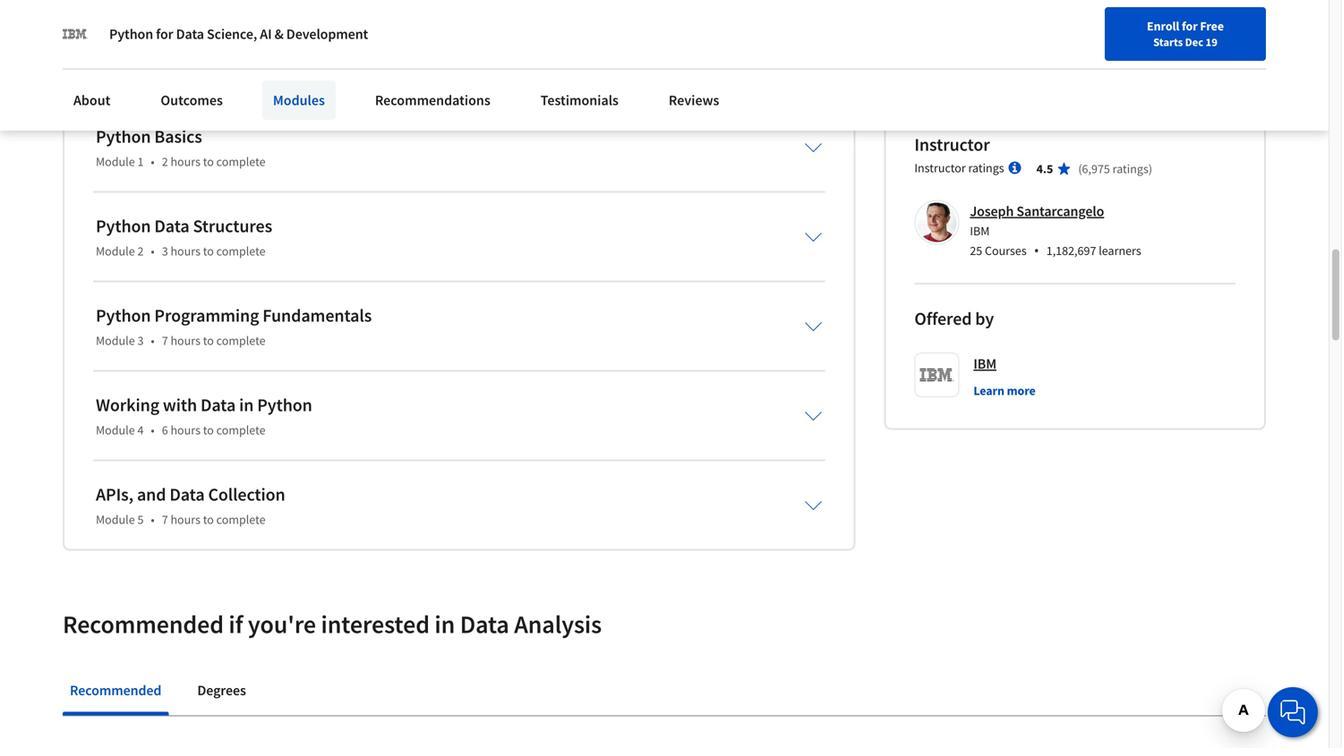 Task type: locate. For each thing, give the bounding box(es) containing it.
2 horizontal spatial for
[[1182, 18, 1198, 34]]

data left collection
[[170, 484, 205, 506]]

2
[[162, 154, 168, 170], [137, 243, 144, 259]]

to down the outcomes
[[203, 154, 214, 170]]

0 horizontal spatial of
[[197, 0, 209, 2]]

1 vertical spatial 3
[[137, 333, 144, 349]]

0 vertical spatial 7
[[162, 333, 168, 349]]

instructor
[[914, 134, 990, 156], [914, 160, 966, 176]]

3 up working
[[137, 333, 144, 349]]

0 horizontal spatial by
[[561, 0, 575, 2]]

4 hours from the top
[[171, 422, 200, 438]]

1 complete from the top
[[216, 154, 266, 170]]

for down languages
[[156, 25, 173, 43]]

0 horizontal spatial and
[[137, 484, 166, 506]]

data inside working with data in python module 4 • 6 hours to complete
[[201, 394, 236, 417]]

for
[[542, 3, 559, 20], [1182, 18, 1198, 34], [156, 25, 173, 43]]

0 horizontal spatial 3
[[137, 333, 144, 349]]

ibm image
[[63, 21, 88, 47]]

5 hours from the top
[[171, 512, 200, 528]]

have
[[657, 3, 685, 20]]

• right "courses"
[[1034, 241, 1039, 260]]

complete down 'structures'
[[216, 243, 266, 259]]

by
[[561, 0, 575, 2], [975, 308, 994, 330]]

testimonials
[[541, 91, 619, 109]]

hours down basics
[[171, 154, 200, 170]]

development
[[286, 25, 368, 43]]

data for with
[[201, 394, 236, 417]]

and down course
[[465, 3, 487, 20]]

3 up programming
[[162, 243, 168, 259]]

• inside python basics module 1 • 2 hours to complete
[[151, 154, 155, 170]]

hours down programming
[[171, 333, 200, 349]]

about
[[73, 91, 110, 109]]

1 vertical spatial ibm
[[973, 355, 996, 373]]

science
[[382, 3, 425, 20]]

beginner-
[[310, 0, 366, 2]]

and down beginner-
[[327, 3, 350, 20]]

data down python programming fundamentals module 3 • 7 hours to complete
[[201, 394, 236, 417]]

python
[[212, 0, 253, 2], [640, 0, 681, 2], [98, 22, 139, 39], [109, 25, 153, 43], [96, 126, 151, 148], [96, 215, 151, 237], [96, 305, 151, 327], [257, 394, 312, 417]]

0 vertical spatial recommended
[[63, 609, 224, 640]]

ibm up 25
[[970, 223, 990, 239]]

1 horizontal spatial in
[[239, 394, 254, 417]]

6,975
[[1082, 161, 1110, 177]]

1 horizontal spatial of
[[723, 0, 734, 2]]

7
[[162, 333, 168, 349], [162, 512, 168, 528]]

hours down 'structures'
[[171, 243, 200, 259]]

0 vertical spatial ibm
[[970, 223, 990, 239]]

1 vertical spatial with
[[163, 394, 197, 417]]

data
[[176, 25, 204, 43], [154, 215, 189, 237], [201, 394, 236, 417], [170, 484, 205, 506], [460, 609, 509, 640]]

0 vertical spatial 3
[[162, 243, 168, 259]]

to down collection
[[203, 512, 214, 528]]

• down programming
[[151, 333, 155, 349]]

2 vertical spatial in
[[435, 609, 455, 640]]

• up programming
[[151, 243, 155, 259]]

0 horizontal spatial in
[[207, 3, 218, 20]]

more inside button
[[97, 54, 130, 71]]

python inside python programming fundamentals module 3 • 7 hours to complete
[[96, 305, 151, 327]]

1 of from the left
[[197, 0, 209, 2]]

read
[[63, 54, 94, 71]]

complete
[[216, 154, 266, 170], [216, 243, 266, 259], [216, 333, 266, 349], [216, 422, 266, 438], [216, 512, 266, 528]]

recommended button
[[63, 669, 169, 712]]

and
[[327, 3, 350, 20], [465, 3, 487, 20], [137, 484, 166, 506]]

ratings right 6,975
[[1113, 161, 1148, 177]]

1 vertical spatial instructor
[[914, 160, 966, 176]]

• right 1
[[151, 154, 155, 170]]

1 vertical spatial 2
[[137, 243, 144, 259]]

been
[[203, 22, 232, 39]]

menu item
[[953, 18, 1068, 76]]

if
[[229, 609, 243, 640]]

joseph santarcangelo ibm 25 courses • 1,182,697 learners
[[970, 203, 1141, 260]]

• inside python data structures module 2 • 3 hours to complete
[[151, 243, 155, 259]]

learn more
[[973, 383, 1036, 399]]

complete down programming
[[216, 333, 266, 349]]

0 vertical spatial by
[[561, 0, 575, 2]]

2 complete from the top
[[216, 243, 266, 259]]

in down python programming fundamentals module 3 • 7 hours to complete
[[239, 394, 254, 417]]

to down 'structures'
[[203, 243, 214, 259]]

1 horizontal spatial and
[[327, 3, 350, 20]]

of up ability
[[723, 0, 734, 2]]

to inside python programming fundamentals module 3 • 7 hours to complete
[[203, 333, 214, 349]]

read more button
[[63, 53, 130, 72]]

1 vertical spatial in
[[239, 394, 254, 417]]

1 horizontal spatial 2
[[162, 154, 168, 170]]

1 vertical spatial recommended
[[70, 682, 161, 700]]

None search field
[[255, 11, 604, 47]]

modules link
[[262, 81, 336, 120]]

coursera image
[[21, 15, 135, 43]]

•
[[151, 154, 155, 170], [1034, 241, 1039, 260], [151, 243, 155, 259], [151, 333, 155, 349], [151, 422, 155, 438], [151, 512, 155, 528]]

with inside working with data in python module 4 • 6 hours to complete
[[163, 394, 197, 417]]

in up been
[[207, 3, 218, 20]]

instructor up joseph santarcangelo icon
[[914, 160, 966, 176]]

recommended if you're interested in data analysis
[[63, 609, 602, 640]]

data for and
[[170, 484, 205, 506]]

the up ability
[[738, 0, 757, 2]]

starts
[[1153, 35, 1183, 49]]

this
[[285, 0, 306, 2]]

1 instructor from the top
[[914, 134, 990, 156]]

by right offered
[[975, 308, 994, 330]]

module inside working with data in python module 4 • 6 hours to complete
[[96, 422, 135, 438]]

data for for
[[176, 25, 204, 43]]

3 complete from the top
[[216, 333, 266, 349]]

to right ability
[[749, 3, 761, 20]]

structures
[[193, 215, 272, 237]]

1 horizontal spatial ratings
[[1113, 161, 1148, 177]]

instructor up instructor ratings
[[914, 134, 990, 156]]

working
[[96, 394, 159, 417]]

by left an
[[561, 0, 575, 2]]

• right 5
[[151, 512, 155, 528]]

data left analysis
[[460, 609, 509, 640]]

0 horizontal spatial for
[[156, 25, 173, 43]]

0 vertical spatial instructor
[[914, 134, 990, 156]]

to inside apis, and data collection module 5 • 7 hours to complete
[[203, 512, 214, 528]]

module inside python programming fundamentals module 3 • 7 hours to complete
[[96, 333, 135, 349]]

1 horizontal spatial more
[[1007, 383, 1036, 399]]

module
[[96, 154, 135, 170], [96, 243, 135, 259], [96, 333, 135, 349], [96, 422, 135, 438], [96, 512, 135, 528]]

3 module from the top
[[96, 333, 135, 349]]

with up 6
[[163, 394, 197, 417]]

1 hours from the top
[[171, 154, 200, 170]]

with
[[257, 0, 282, 2], [163, 394, 197, 417]]

0 vertical spatial 2
[[162, 154, 168, 170]]

7 right 5
[[162, 512, 168, 528]]

outcomes
[[161, 91, 223, 109]]

for down taught on the top left
[[542, 3, 559, 20]]

0 horizontal spatial 2
[[137, 243, 144, 259]]

for up dec
[[1182, 18, 1198, 34]]

hours inside python data structures module 2 • 3 hours to complete
[[171, 243, 200, 259]]

learn more button
[[973, 382, 1036, 400]]

0 vertical spatial with
[[257, 0, 282, 2]]

5 complete from the top
[[216, 512, 266, 528]]

enroll
[[1147, 18, 1179, 34]]

you're
[[248, 609, 316, 640]]

of up languages
[[197, 0, 209, 2]]

read more
[[63, 54, 130, 71]]

2 7 from the top
[[162, 512, 168, 528]]

of
[[197, 0, 209, 2], [723, 0, 734, 2]]

recommended inside button
[[70, 682, 161, 700]]

1 horizontal spatial with
[[257, 0, 282, 2]]

• inside working with data in python module 4 • 6 hours to complete
[[151, 422, 155, 438]]

the down is
[[688, 3, 707, 20]]

hours
[[171, 154, 200, 170], [171, 243, 200, 259], [171, 333, 200, 349], [171, 422, 200, 438], [171, 512, 200, 528]]

ai
[[260, 25, 272, 43]]

to down programming
[[203, 333, 214, 349]]

hours right 5
[[171, 512, 200, 528]]

1 vertical spatial by
[[975, 308, 994, 330]]

hours inside apis, and data collection module 5 • 7 hours to complete
[[171, 512, 200, 528]]

• inside python programming fundamentals module 3 • 7 hours to complete
[[151, 333, 155, 349]]

ratings
[[968, 160, 1004, 176], [1113, 161, 1148, 177]]

complete down collection
[[216, 512, 266, 528]]

kickstart your learning of python with this beginner-friendly self-paced course taught by an expert. python is one of the most popular languages in the programming and data science world and demand for individuals who have the ability to apply python has never been higher.
[[63, 0, 764, 39]]

more
[[97, 54, 130, 71], [1007, 383, 1036, 399]]

module inside python basics module 1 • 2 hours to complete
[[96, 154, 135, 170]]

complete up collection
[[216, 422, 266, 438]]

1 vertical spatial more
[[1007, 383, 1036, 399]]

python inside python basics module 1 • 2 hours to complete
[[96, 126, 151, 148]]

0 horizontal spatial more
[[97, 54, 130, 71]]

0 vertical spatial in
[[207, 3, 218, 20]]

4 module from the top
[[96, 422, 135, 438]]

with inside kickstart your learning of python with this beginner-friendly self-paced course taught by an expert. python is one of the most popular languages in the programming and data science world and demand for individuals who have the ability to apply python has never been higher.
[[257, 0, 282, 2]]

more inside button
[[1007, 383, 1036, 399]]

in inside kickstart your learning of python with this beginner-friendly self-paced course taught by an expert. python is one of the most popular languages in the programming and data science world and demand for individuals who have the ability to apply python has never been higher.
[[207, 3, 218, 20]]

2 hours from the top
[[171, 243, 200, 259]]

2 of from the left
[[723, 0, 734, 2]]

data inside apis, and data collection module 5 • 7 hours to complete
[[170, 484, 205, 506]]

1 module from the top
[[96, 154, 135, 170]]

to inside kickstart your learning of python with this beginner-friendly self-paced course taught by an expert. python is one of the most popular languages in the programming and data science world and demand for individuals who have the ability to apply python has never been higher.
[[749, 3, 761, 20]]

hours right 6
[[171, 422, 200, 438]]

data down languages
[[176, 25, 204, 43]]

to right 6
[[203, 422, 214, 438]]

0 vertical spatial more
[[97, 54, 130, 71]]

1 7 from the top
[[162, 333, 168, 349]]

expert.
[[596, 0, 637, 2]]

basics
[[154, 126, 202, 148]]

more right learn
[[1007, 383, 1036, 399]]

in right "interested"
[[435, 609, 455, 640]]

kickstart
[[63, 0, 113, 2]]

7 down programming
[[162, 333, 168, 349]]

1 vertical spatial 7
[[162, 512, 168, 528]]

complete up 'structures'
[[216, 154, 266, 170]]

ratings up joseph on the top of the page
[[968, 160, 1004, 176]]

with up programming
[[257, 0, 282, 2]]

degrees
[[197, 682, 246, 700]]

1 horizontal spatial 3
[[162, 243, 168, 259]]

data inside python data structures module 2 • 3 hours to complete
[[154, 215, 189, 237]]

0 horizontal spatial with
[[163, 394, 197, 417]]

for inside 'enroll for free starts dec 19'
[[1182, 18, 1198, 34]]

more for learn more
[[1007, 383, 1036, 399]]

2 inside python basics module 1 • 2 hours to complete
[[162, 154, 168, 170]]

and up 5
[[137, 484, 166, 506]]

complete inside python basics module 1 • 2 hours to complete
[[216, 154, 266, 170]]

offered by
[[914, 308, 994, 330]]

apply
[[63, 22, 94, 39]]

data left 'structures'
[[154, 215, 189, 237]]

more right read
[[97, 54, 130, 71]]

2 module from the top
[[96, 243, 135, 259]]

• left 6
[[151, 422, 155, 438]]

recommended for recommended
[[70, 682, 161, 700]]

ibm up learn
[[973, 355, 996, 373]]

ability
[[710, 3, 745, 20]]

2 instructor from the top
[[914, 160, 966, 176]]

1 horizontal spatial for
[[542, 3, 559, 20]]

3 hours from the top
[[171, 333, 200, 349]]

the up the science,
[[221, 3, 240, 20]]

1 horizontal spatial by
[[975, 308, 994, 330]]

5 module from the top
[[96, 512, 135, 528]]

in
[[207, 3, 218, 20], [239, 394, 254, 417], [435, 609, 455, 640]]

free
[[1200, 18, 1224, 34]]

19
[[1206, 35, 1217, 49]]

to
[[749, 3, 761, 20], [203, 154, 214, 170], [203, 243, 214, 259], [203, 333, 214, 349], [203, 422, 214, 438], [203, 512, 214, 528]]

testimonials link
[[530, 81, 629, 120]]

4 complete from the top
[[216, 422, 266, 438]]

collection
[[208, 484, 285, 506]]



Task type: vqa. For each thing, say whether or not it's contained in the screenshot.
CREATE
no



Task type: describe. For each thing, give the bounding box(es) containing it.
by inside kickstart your learning of python with this beginner-friendly self-paced course taught by an expert. python is one of the most popular languages in the programming and data science world and demand for individuals who have the ability to apply python has never been higher.
[[561, 0, 575, 2]]

&
[[274, 25, 284, 43]]

module inside apis, and data collection module 5 • 7 hours to complete
[[96, 512, 135, 528]]

instructor for instructor ratings
[[914, 160, 966, 176]]

never
[[166, 22, 199, 39]]

hours inside python programming fundamentals module 3 • 7 hours to complete
[[171, 333, 200, 349]]

taught
[[519, 0, 557, 2]]

offered
[[914, 308, 972, 330]]

and inside apis, and data collection module 5 • 7 hours to complete
[[137, 484, 166, 506]]

module inside python data structures module 2 • 3 hours to complete
[[96, 243, 135, 259]]

4.5
[[1036, 161, 1053, 177]]

apis,
[[96, 484, 133, 506]]

python inside python data structures module 2 • 3 hours to complete
[[96, 215, 151, 237]]

joseph
[[970, 203, 1014, 220]]

for inside kickstart your learning of python with this beginner-friendly self-paced course taught by an expert. python is one of the most popular languages in the programming and data science world and demand for individuals who have the ability to apply python has never been higher.
[[542, 3, 559, 20]]

7 inside python programming fundamentals module 3 • 7 hours to complete
[[162, 333, 168, 349]]

programming
[[244, 3, 324, 20]]

python data structures module 2 • 3 hours to complete
[[96, 215, 272, 259]]

2 horizontal spatial the
[[738, 0, 757, 2]]

2 inside python data structures module 2 • 3 hours to complete
[[137, 243, 144, 259]]

course
[[477, 0, 516, 2]]

has
[[142, 22, 163, 39]]

for for python for data science, ai & development
[[156, 25, 173, 43]]

courses
[[985, 243, 1027, 259]]

3 inside python data structures module 2 • 3 hours to complete
[[162, 243, 168, 259]]

• inside joseph santarcangelo ibm 25 courses • 1,182,697 learners
[[1034, 241, 1039, 260]]

interested
[[321, 609, 430, 640]]

about link
[[63, 81, 121, 120]]

self-
[[414, 0, 438, 2]]

ibm inside joseph santarcangelo ibm 25 courses • 1,182,697 learners
[[970, 223, 990, 239]]

joseph santarcangelo image
[[917, 203, 956, 242]]

25
[[970, 243, 982, 259]]

recommended for recommended if you're interested in data analysis
[[63, 609, 224, 640]]

python basics module 1 • 2 hours to complete
[[96, 126, 266, 170]]

1,182,697
[[1046, 243, 1096, 259]]

world
[[428, 3, 462, 20]]

learners
[[1099, 243, 1141, 259]]

2 horizontal spatial and
[[465, 3, 487, 20]]

programming
[[154, 305, 259, 327]]

paced
[[438, 0, 473, 2]]

3 inside python programming fundamentals module 3 • 7 hours to complete
[[137, 333, 144, 349]]

enroll for free starts dec 19
[[1147, 18, 1224, 49]]

python inside working with data in python module 4 • 6 hours to complete
[[257, 394, 312, 417]]

5
[[137, 512, 144, 528]]

6
[[162, 422, 168, 438]]

to inside python data structures module 2 • 3 hours to complete
[[203, 243, 214, 259]]

recommendation tabs tab list
[[63, 669, 1266, 716]]

one
[[697, 0, 719, 2]]

higher.
[[235, 22, 276, 39]]

complete inside python data structures module 2 • 3 hours to complete
[[216, 243, 266, 259]]

reviews link
[[658, 81, 730, 120]]

hours inside python basics module 1 • 2 hours to complete
[[171, 154, 200, 170]]

fundamentals
[[263, 305, 372, 327]]

( 6,975 ratings )
[[1078, 161, 1152, 177]]

• inside apis, and data collection module 5 • 7 hours to complete
[[151, 512, 155, 528]]

analysis
[[514, 609, 602, 640]]

working with data in python module 4 • 6 hours to complete
[[96, 394, 312, 438]]

an
[[578, 0, 592, 2]]

degrees button
[[190, 669, 253, 712]]

complete inside working with data in python module 4 • 6 hours to complete
[[216, 422, 266, 438]]

science,
[[207, 25, 257, 43]]

more for read more
[[97, 54, 130, 71]]

python programming fundamentals module 3 • 7 hours to complete
[[96, 305, 372, 349]]

popular
[[96, 3, 141, 20]]

demand
[[490, 3, 539, 20]]

recommendations link
[[364, 81, 501, 120]]

apis, and data collection module 5 • 7 hours to complete
[[96, 484, 285, 528]]

complete inside python programming fundamentals module 3 • 7 hours to complete
[[216, 333, 266, 349]]

languages
[[145, 3, 204, 20]]

)
[[1148, 161, 1152, 177]]

instructor ratings
[[914, 160, 1004, 176]]

santarcangelo
[[1017, 203, 1104, 220]]

1
[[137, 154, 144, 170]]

hours inside working with data in python module 4 • 6 hours to complete
[[171, 422, 200, 438]]

reviews
[[669, 91, 719, 109]]

(
[[1078, 161, 1082, 177]]

outcomes link
[[150, 81, 234, 120]]

in inside working with data in python module 4 • 6 hours to complete
[[239, 394, 254, 417]]

data
[[353, 3, 379, 20]]

chat with us image
[[1278, 698, 1307, 727]]

0 horizontal spatial ratings
[[968, 160, 1004, 176]]

modules
[[273, 91, 325, 109]]

learning
[[146, 0, 194, 2]]

2 horizontal spatial in
[[435, 609, 455, 640]]

most
[[63, 3, 92, 20]]

4
[[137, 422, 144, 438]]

python for data science, ai & development
[[109, 25, 368, 43]]

ibm link
[[973, 353, 996, 375]]

show notifications image
[[1087, 22, 1108, 44]]

your
[[116, 0, 143, 2]]

joseph santarcangelo link
[[970, 203, 1104, 220]]

who
[[629, 3, 654, 20]]

for for enroll for free starts dec 19
[[1182, 18, 1198, 34]]

to inside working with data in python module 4 • 6 hours to complete
[[203, 422, 214, 438]]

complete inside apis, and data collection module 5 • 7 hours to complete
[[216, 512, 266, 528]]

7 inside apis, and data collection module 5 • 7 hours to complete
[[162, 512, 168, 528]]

0 horizontal spatial the
[[221, 3, 240, 20]]

1 horizontal spatial the
[[688, 3, 707, 20]]

learn
[[973, 383, 1004, 399]]

friendly
[[366, 0, 410, 2]]

to inside python basics module 1 • 2 hours to complete
[[203, 154, 214, 170]]

individuals
[[563, 3, 625, 20]]

is
[[685, 0, 694, 2]]

instructor for instructor
[[914, 134, 990, 156]]



